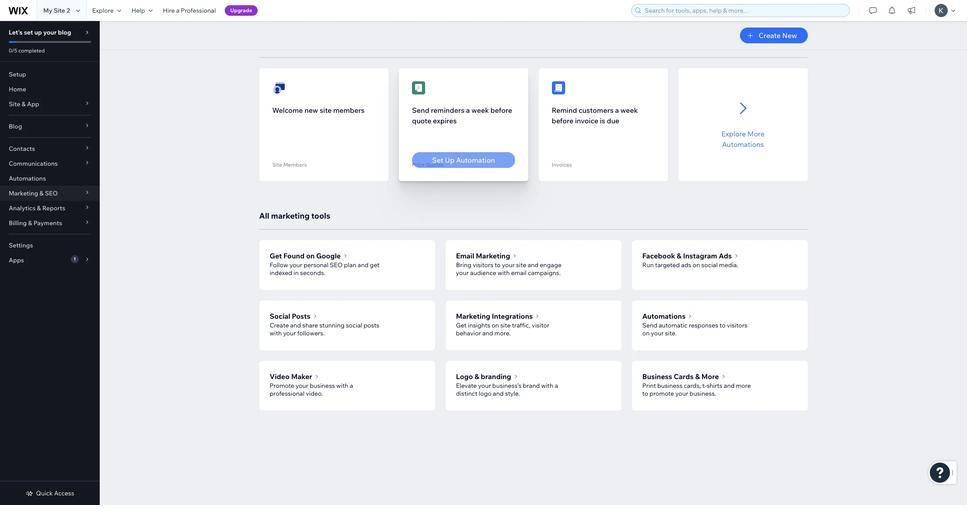 Task type: describe. For each thing, give the bounding box(es) containing it.
category image for remind
[[552, 81, 565, 95]]

marketing & seo
[[9, 189, 58, 197]]

setup link
[[0, 67, 100, 82]]

view
[[732, 40, 748, 49]]

help
[[132, 7, 145, 14]]

your inside create and share stunning social posts with your followers.
[[283, 329, 296, 337]]

invoices
[[552, 161, 572, 168]]

invoice
[[575, 116, 598, 125]]

set up automation for site
[[292, 156, 355, 165]]

site for site & app
[[9, 100, 20, 108]]

social for social posts
[[346, 322, 362, 329]]

traffic,
[[512, 322, 531, 329]]

social
[[270, 312, 290, 321]]

blog
[[58, 28, 71, 36]]

set up automation for a
[[432, 156, 495, 165]]

explore for explore more automations
[[722, 130, 746, 138]]

distinct
[[456, 390, 478, 398]]

contacts button
[[0, 141, 100, 156]]

1 horizontal spatial site
[[54, 7, 65, 14]]

cards,
[[684, 382, 701, 390]]

setup
[[9, 70, 26, 78]]

bring visitors to your site and engage your audience with email campaigns.
[[456, 261, 562, 277]]

posts
[[292, 312, 310, 321]]

your down 'email'
[[456, 269, 469, 277]]

communications
[[9, 160, 58, 168]]

email marketing
[[456, 252, 510, 260]]

elevate your business's brand with a distinct logo and style.
[[456, 382, 558, 398]]

get for get found on google
[[270, 252, 282, 260]]

hire a professional
[[163, 7, 216, 14]]

social for facebook & instagram ads
[[702, 261, 718, 269]]

and inside the bring visitors to your site and engage your audience with email campaigns.
[[528, 261, 539, 269]]

my
[[43, 7, 52, 14]]

view your automations link
[[732, 39, 808, 49]]

promote your business with a professional video.
[[270, 382, 353, 398]]

week for reminders
[[472, 106, 489, 115]]

members
[[283, 161, 307, 168]]

site & app
[[9, 100, 39, 108]]

on down instagram
[[693, 261, 700, 269]]

more.
[[495, 329, 511, 337]]

on inside the get insights on site traffic, visitor behavior and more.
[[492, 322, 499, 329]]

maker
[[291, 372, 312, 381]]

invoices set up automation
[[552, 156, 635, 168]]

send automatic responses to visitors on your site.
[[642, 322, 748, 337]]

automation for week
[[456, 156, 495, 165]]

in
[[294, 269, 299, 277]]

video.
[[306, 390, 323, 398]]

help button
[[126, 0, 158, 21]]

promote
[[650, 390, 674, 398]]

quick access
[[36, 490, 74, 497]]

view your automations
[[732, 40, 808, 49]]

indexed
[[270, 269, 292, 277]]

before for send reminders a week before quote expires
[[491, 106, 512, 115]]

explore more automations
[[722, 130, 765, 149]]

shirts
[[707, 382, 723, 390]]

marketing integrations
[[456, 312, 533, 321]]

marketing for integrations
[[456, 312, 490, 321]]

seconds.
[[300, 269, 326, 277]]

marketing & seo button
[[0, 186, 100, 201]]

targeted
[[655, 261, 680, 269]]

1 vertical spatial marketing
[[476, 252, 510, 260]]

completed
[[18, 47, 45, 54]]

visitors inside send automatic responses to visitors on your site.
[[727, 322, 748, 329]]

automation inside invoices set up automation
[[596, 156, 635, 165]]

communications button
[[0, 156, 100, 171]]

payments
[[34, 219, 62, 227]]

business inside promote your business with a professional video.
[[310, 382, 335, 390]]

social posts
[[270, 312, 310, 321]]

set up automation button for new
[[272, 152, 375, 168]]

with inside the bring visitors to your site and engage your audience with email campaigns.
[[498, 269, 510, 277]]

emails
[[328, 39, 353, 49]]

site for site members
[[272, 161, 282, 168]]

ads
[[719, 252, 732, 260]]

campaigns.
[[528, 269, 561, 277]]

logo
[[456, 372, 473, 381]]

found
[[284, 252, 305, 260]]

personal
[[304, 261, 329, 269]]

up inside invoices set up automation
[[585, 156, 594, 165]]

reminders
[[431, 106, 465, 115]]

a inside hire a professional link
[[176, 7, 180, 14]]

Search for tools, apps, help & more... field
[[642, 4, 847, 17]]

google
[[316, 252, 341, 260]]

plan
[[344, 261, 356, 269]]

sidebar element
[[0, 21, 100, 505]]

more inside explore more automations
[[748, 130, 765, 138]]

create and share stunning social posts with your followers.
[[270, 322, 380, 337]]

bring
[[456, 261, 472, 269]]

and inside elevate your business's brand with a distinct logo and style.
[[493, 390, 504, 398]]

and inside the get insights on site traffic, visitor behavior and more.
[[482, 329, 493, 337]]

with inside elevate your business's brand with a distinct logo and style.
[[541, 382, 554, 390]]

email
[[511, 269, 527, 277]]

video maker
[[270, 372, 312, 381]]

send reminders a week before quote expires
[[412, 106, 512, 125]]

run
[[642, 261, 654, 269]]

your inside "print business cards, t-shirts and more to promote your business."
[[676, 390, 688, 398]]

automations inside "sidebar" element
[[9, 175, 46, 182]]

& for site
[[22, 100, 26, 108]]

1 vertical spatial more
[[702, 372, 719, 381]]

remind customers a week before invoice is due
[[552, 106, 638, 125]]

reports
[[42, 204, 65, 212]]

a inside promote your business with a professional video.
[[350, 382, 353, 390]]

branding
[[481, 372, 511, 381]]

expires
[[433, 116, 457, 125]]

brand
[[523, 382, 540, 390]]

& for billing
[[28, 219, 32, 227]]

all
[[259, 211, 269, 221]]

to inside the bring visitors to your site and engage your audience with email campaigns.
[[495, 261, 501, 269]]

site members
[[272, 161, 307, 168]]

follow
[[270, 261, 288, 269]]

week for customers
[[621, 106, 638, 115]]

site inside the bring visitors to your site and engage your audience with email campaigns.
[[516, 261, 526, 269]]

cards
[[674, 372, 694, 381]]

quick access button
[[26, 490, 74, 497]]

marketing
[[271, 211, 310, 221]]

business.
[[690, 390, 716, 398]]

& for facebook
[[677, 252, 682, 260]]

settings link
[[0, 238, 100, 253]]

home link
[[0, 82, 100, 97]]

access
[[54, 490, 74, 497]]



Task type: locate. For each thing, give the bounding box(es) containing it.
seo down google
[[330, 261, 343, 269]]

on up personal
[[306, 252, 315, 260]]

0 vertical spatial visitors
[[473, 261, 493, 269]]

site
[[320, 106, 332, 115], [516, 261, 526, 269], [501, 322, 511, 329]]

business
[[310, 382, 335, 390], [658, 382, 683, 390]]

your left 'site.' at the bottom
[[651, 329, 664, 337]]

marketing inside dropdown button
[[9, 189, 38, 197]]

app
[[27, 100, 39, 108]]

1 vertical spatial explore
[[722, 130, 746, 138]]

let's
[[9, 28, 23, 36]]

with down social
[[270, 329, 282, 337]]

1 horizontal spatial visitors
[[727, 322, 748, 329]]

with inside promote your business with a professional video.
[[336, 382, 349, 390]]

billing & payments button
[[0, 216, 100, 231]]

create for create and share stunning social posts with your followers.
[[270, 322, 289, 329]]

site left campaigns.
[[516, 261, 526, 269]]

professional
[[181, 7, 216, 14]]

seo inside follow your personal seo plan and get indexed in seconds.
[[330, 261, 343, 269]]

visitor
[[532, 322, 549, 329]]

video
[[270, 372, 290, 381]]

1 horizontal spatial to
[[642, 390, 648, 398]]

create for create new
[[759, 31, 781, 40]]

1 vertical spatial create
[[270, 322, 289, 329]]

0 horizontal spatial social
[[346, 322, 362, 329]]

followers.
[[297, 329, 325, 337]]

1 vertical spatial send
[[642, 322, 658, 329]]

home
[[9, 85, 26, 93]]

your inside elevate your business's brand with a distinct logo and style.
[[478, 382, 491, 390]]

2 business from the left
[[658, 382, 683, 390]]

1 horizontal spatial set up automation button
[[412, 152, 515, 168]]

create inside button
[[759, 31, 781, 40]]

a right video.
[[350, 382, 353, 390]]

tools
[[311, 211, 330, 221]]

0 horizontal spatial week
[[472, 106, 489, 115]]

2 horizontal spatial site
[[272, 161, 282, 168]]

a right brand
[[555, 382, 558, 390]]

0 vertical spatial marketing
[[9, 189, 38, 197]]

with right brand
[[541, 382, 554, 390]]

& up ads
[[677, 252, 682, 260]]

marketing up analytics
[[9, 189, 38, 197]]

1 business from the left
[[310, 382, 335, 390]]

share
[[302, 322, 318, 329]]

up for new
[[305, 156, 315, 165]]

to inside "print business cards, t-shirts and more to promote your business."
[[642, 390, 648, 398]]

billing & payments
[[9, 219, 62, 227]]

on left 'site.' at the bottom
[[642, 329, 650, 337]]

your
[[43, 28, 57, 36], [290, 261, 302, 269], [502, 261, 515, 269], [456, 269, 469, 277], [283, 329, 296, 337], [651, 329, 664, 337], [296, 382, 308, 390], [478, 382, 491, 390], [676, 390, 688, 398]]

up inside "sidebar" element
[[34, 28, 42, 36]]

1 vertical spatial social
[[346, 322, 362, 329]]

social
[[702, 261, 718, 269], [346, 322, 362, 329]]

automation down due
[[596, 156, 635, 165]]

& up cards,
[[695, 372, 700, 381]]

on inside send automatic responses to visitors on your site.
[[642, 329, 650, 337]]

& right billing at the left top of the page
[[28, 219, 32, 227]]

hire a professional link
[[158, 0, 221, 21]]

send for on
[[642, 322, 658, 329]]

your down social posts
[[283, 329, 296, 337]]

1 vertical spatial get
[[456, 322, 467, 329]]

a inside remind customers a week before invoice is due
[[615, 106, 619, 115]]

and down social posts
[[290, 322, 301, 329]]

logo & branding
[[456, 372, 511, 381]]

a up due
[[615, 106, 619, 115]]

send left 'site.' at the bottom
[[642, 322, 658, 329]]

0 vertical spatial create
[[759, 31, 781, 40]]

0 vertical spatial before
[[491, 106, 512, 115]]

get
[[370, 261, 380, 269]]

& for analytics
[[37, 204, 41, 212]]

create new button
[[740, 28, 808, 43]]

a right reminders
[[466, 106, 470, 115]]

0 horizontal spatial site
[[9, 100, 20, 108]]

your inside send automatic responses to visitors on your site.
[[651, 329, 664, 337]]

to inside send automatic responses to visitors on your site.
[[720, 322, 726, 329]]

your down 'business cards & more'
[[676, 390, 688, 398]]

and
[[358, 261, 369, 269], [528, 261, 539, 269], [290, 322, 301, 329], [482, 329, 493, 337], [724, 382, 735, 390], [493, 390, 504, 398]]

0 vertical spatial site
[[54, 7, 65, 14]]

create
[[759, 31, 781, 40], [270, 322, 289, 329]]

& up analytics & reports
[[40, 189, 44, 197]]

before for remind customers a week before invoice is due
[[552, 116, 574, 125]]

ads
[[681, 261, 692, 269]]

1 horizontal spatial explore
[[722, 130, 746, 138]]

your down found at left
[[290, 261, 302, 269]]

welcome new site members
[[272, 106, 365, 115]]

engage
[[540, 261, 562, 269]]

1 horizontal spatial get
[[456, 322, 467, 329]]

1 up from the left
[[305, 156, 315, 165]]

site inside dropdown button
[[9, 100, 20, 108]]

elevate
[[456, 382, 477, 390]]

week right the "customers"
[[621, 106, 638, 115]]

set
[[24, 28, 33, 36]]

1 horizontal spatial site
[[501, 322, 511, 329]]

a inside send reminders a week before quote expires
[[466, 106, 470, 115]]

0 horizontal spatial set up automation
[[292, 156, 355, 165]]

explore for explore
[[92, 7, 114, 14]]

site & app button
[[0, 97, 100, 112]]

0 horizontal spatial explore
[[92, 7, 114, 14]]

get left insights
[[456, 322, 467, 329]]

and inside "print business cards, t-shirts and more to promote your business."
[[724, 382, 735, 390]]

2 up from the left
[[445, 156, 455, 165]]

1 vertical spatial site
[[9, 100, 20, 108]]

& inside dropdown button
[[22, 100, 26, 108]]

and right email
[[528, 261, 539, 269]]

instagram
[[683, 252, 717, 260]]

0 horizontal spatial automation
[[316, 156, 355, 165]]

blog
[[9, 123, 22, 130]]

posts
[[364, 322, 380, 329]]

0 horizontal spatial more
[[702, 372, 719, 381]]

business down maker
[[310, 382, 335, 390]]

3 up from the left
[[585, 156, 594, 165]]

create inside create and share stunning social posts with your followers.
[[270, 322, 289, 329]]

& left the reports
[[37, 204, 41, 212]]

marketing up audience
[[476, 252, 510, 260]]

2
[[67, 7, 70, 14]]

your down maker
[[296, 382, 308, 390]]

1 horizontal spatial up
[[445, 156, 455, 165]]

2 vertical spatial marketing
[[456, 312, 490, 321]]

get insights on site traffic, visitor behavior and more.
[[456, 322, 549, 337]]

your inside follow your personal seo plan and get indexed in seconds.
[[290, 261, 302, 269]]

automation for members
[[316, 156, 355, 165]]

a inside elevate your business's brand with a distinct logo and style.
[[555, 382, 558, 390]]

facebook
[[642, 252, 675, 260]]

1 vertical spatial visitors
[[727, 322, 748, 329]]

category image
[[412, 81, 425, 95], [552, 81, 565, 95]]

let's set up your blog
[[9, 28, 71, 36]]

visitors down email marketing
[[473, 261, 493, 269]]

with left email
[[498, 269, 510, 277]]

0 vertical spatial to
[[495, 261, 501, 269]]

before
[[491, 106, 512, 115], [552, 116, 574, 125]]

1 vertical spatial up
[[274, 39, 284, 49]]

media.
[[719, 261, 739, 269]]

quotes
[[426, 161, 444, 168]]

send inside send reminders a week before quote expires
[[412, 106, 429, 115]]

a right the hire on the top of the page
[[176, 7, 180, 14]]

1 horizontal spatial set up automation
[[432, 156, 495, 165]]

visitors right responses
[[727, 322, 748, 329]]

get found on google
[[270, 252, 341, 260]]

facebook & instagram ads
[[642, 252, 732, 260]]

& right the logo at the left bottom
[[475, 372, 479, 381]]

1 vertical spatial seo
[[330, 261, 343, 269]]

blog button
[[0, 119, 100, 134]]

your inside "sidebar" element
[[43, 28, 57, 36]]

automation
[[316, 156, 355, 165], [456, 156, 495, 165], [596, 156, 635, 165]]

marketing up insights
[[456, 312, 490, 321]]

1 horizontal spatial more
[[748, 130, 765, 138]]

on down marketing integrations
[[492, 322, 499, 329]]

1 vertical spatial before
[[552, 116, 574, 125]]

site down home
[[9, 100, 20, 108]]

set inside invoices set up automation
[[572, 156, 583, 165]]

members
[[333, 106, 365, 115]]

0 horizontal spatial visitors
[[473, 261, 493, 269]]

0 vertical spatial send
[[412, 106, 429, 115]]

0 horizontal spatial business
[[310, 382, 335, 390]]

1 horizontal spatial seo
[[330, 261, 343, 269]]

is
[[600, 116, 605, 125]]

visitors inside the bring visitors to your site and engage your audience with email campaigns.
[[473, 261, 493, 269]]

0 horizontal spatial site
[[320, 106, 332, 115]]

marketing
[[9, 189, 38, 197], [476, 252, 510, 260], [456, 312, 490, 321]]

0/5 completed
[[9, 47, 45, 54]]

before inside remind customers a week before invoice is due
[[552, 116, 574, 125]]

welcome
[[272, 106, 303, 115]]

and left get
[[358, 261, 369, 269]]

integrations
[[492, 312, 533, 321]]

site
[[54, 7, 65, 14], [9, 100, 20, 108], [272, 161, 282, 168]]

with
[[498, 269, 510, 277], [270, 329, 282, 337], [336, 382, 349, 390], [541, 382, 554, 390]]

print business cards, t-shirts and more to promote your business.
[[642, 382, 751, 398]]

on
[[306, 252, 315, 260], [693, 261, 700, 269], [492, 322, 499, 329], [642, 329, 650, 337]]

automated
[[285, 39, 327, 49]]

your down logo & branding
[[478, 382, 491, 390]]

0 horizontal spatial category image
[[412, 81, 425, 95]]

0 vertical spatial explore
[[92, 7, 114, 14]]

business inside "print business cards, t-shirts and more to promote your business."
[[658, 382, 683, 390]]

get inside the get insights on site traffic, visitor behavior and more.
[[456, 322, 467, 329]]

1
[[74, 256, 76, 262]]

run targeted ads on social media.
[[642, 261, 739, 269]]

business
[[642, 372, 672, 381]]

set up automation button for reminders
[[412, 152, 515, 168]]

0 horizontal spatial create
[[270, 322, 289, 329]]

up for reminders
[[445, 156, 455, 165]]

&
[[22, 100, 26, 108], [40, 189, 44, 197], [37, 204, 41, 212], [28, 219, 32, 227], [677, 252, 682, 260], [475, 372, 479, 381], [695, 372, 700, 381]]

your right audience
[[502, 261, 515, 269]]

get
[[270, 252, 282, 260], [456, 322, 467, 329]]

1 horizontal spatial social
[[702, 261, 718, 269]]

social left posts
[[346, 322, 362, 329]]

1 set up automation from the left
[[292, 156, 355, 165]]

to right responses
[[720, 322, 726, 329]]

new
[[783, 31, 797, 40]]

set up automation button for customers
[[552, 152, 655, 168]]

2 week from the left
[[621, 106, 638, 115]]

2 automation from the left
[[456, 156, 495, 165]]

marketing for &
[[9, 189, 38, 197]]

your inside promote your business with a professional video.
[[296, 382, 308, 390]]

0 horizontal spatial get
[[270, 252, 282, 260]]

business down 'business cards & more'
[[658, 382, 683, 390]]

0 vertical spatial social
[[702, 261, 718, 269]]

seo inside dropdown button
[[45, 189, 58, 197]]

business's
[[492, 382, 522, 390]]

and right logo
[[493, 390, 504, 398]]

category image up quote
[[412, 81, 425, 95]]

2 vertical spatial site
[[272, 161, 282, 168]]

t-
[[703, 382, 707, 390]]

0 vertical spatial get
[[270, 252, 282, 260]]

social inside create and share stunning social posts with your followers.
[[346, 322, 362, 329]]

and left "more"
[[724, 382, 735, 390]]

0 horizontal spatial to
[[495, 261, 501, 269]]

1 horizontal spatial business
[[658, 382, 683, 390]]

quote
[[412, 116, 431, 125]]

send inside send automatic responses to visitors on your site.
[[642, 322, 658, 329]]

and inside follow your personal seo plan and get indexed in seconds.
[[358, 261, 369, 269]]

1 horizontal spatial category image
[[552, 81, 565, 95]]

2 vertical spatial site
[[501, 322, 511, 329]]

1 horizontal spatial automation
[[456, 156, 495, 165]]

email
[[456, 252, 474, 260]]

0 vertical spatial site
[[320, 106, 332, 115]]

1 week from the left
[[472, 106, 489, 115]]

seo down automations link
[[45, 189, 58, 197]]

week inside send reminders a week before quote expires
[[472, 106, 489, 115]]

before inside send reminders a week before quote expires
[[491, 106, 512, 115]]

& for marketing
[[40, 189, 44, 197]]

1 horizontal spatial up
[[274, 39, 284, 49]]

price quotes
[[412, 161, 444, 168]]

get up follow
[[270, 252, 282, 260]]

1 vertical spatial to
[[720, 322, 726, 329]]

insights
[[468, 322, 490, 329]]

& left app
[[22, 100, 26, 108]]

1 vertical spatial site
[[516, 261, 526, 269]]

send up quote
[[412, 106, 429, 115]]

quick
[[36, 490, 53, 497]]

automation right members
[[316, 156, 355, 165]]

site left members
[[272, 161, 282, 168]]

2 horizontal spatial set up automation button
[[552, 152, 655, 168]]

explore inside explore more automations
[[722, 130, 746, 138]]

2 horizontal spatial automation
[[596, 156, 635, 165]]

apps
[[9, 256, 24, 264]]

site inside the get insights on site traffic, visitor behavior and more.
[[501, 322, 511, 329]]

automations
[[766, 40, 808, 49], [722, 140, 764, 149], [9, 175, 46, 182], [642, 312, 686, 321]]

1 category image from the left
[[412, 81, 425, 95]]

get for get insights on site traffic, visitor behavior and more.
[[456, 322, 467, 329]]

1 horizontal spatial week
[[621, 106, 638, 115]]

1 automation from the left
[[316, 156, 355, 165]]

0 vertical spatial seo
[[45, 189, 58, 197]]

1 horizontal spatial send
[[642, 322, 658, 329]]

site.
[[665, 329, 677, 337]]

week right reminders
[[472, 106, 489, 115]]

1 horizontal spatial create
[[759, 31, 781, 40]]

0 vertical spatial up
[[34, 28, 42, 36]]

remind
[[552, 106, 577, 115]]

0 horizontal spatial up
[[305, 156, 315, 165]]

and inside create and share stunning social posts with your followers.
[[290, 322, 301, 329]]

0 horizontal spatial before
[[491, 106, 512, 115]]

0/5
[[9, 47, 17, 54]]

& inside popup button
[[37, 204, 41, 212]]

logo
[[479, 390, 492, 398]]

2 horizontal spatial site
[[516, 261, 526, 269]]

3 automation from the left
[[596, 156, 635, 165]]

site down "integrations"
[[501, 322, 511, 329]]

up
[[34, 28, 42, 36], [274, 39, 284, 49]]

send for quote
[[412, 106, 429, 115]]

category image up remind
[[552, 81, 565, 95]]

site right new
[[320, 106, 332, 115]]

promote
[[270, 382, 294, 390]]

3 set up automation button from the left
[[552, 152, 655, 168]]

2 horizontal spatial up
[[585, 156, 594, 165]]

& for logo
[[475, 372, 479, 381]]

0 horizontal spatial up
[[34, 28, 42, 36]]

and left more.
[[482, 329, 493, 337]]

0 horizontal spatial seo
[[45, 189, 58, 197]]

social down instagram
[[702, 261, 718, 269]]

0 horizontal spatial set up automation button
[[272, 152, 375, 168]]

automation right quotes
[[456, 156, 495, 165]]

with right video.
[[336, 382, 349, 390]]

1 horizontal spatial before
[[552, 116, 574, 125]]

up left automated
[[274, 39, 284, 49]]

with inside create and share stunning social posts with your followers.
[[270, 329, 282, 337]]

2 category image from the left
[[552, 81, 565, 95]]

analytics & reports button
[[0, 201, 100, 216]]

to left promote
[[642, 390, 648, 398]]

0 vertical spatial more
[[748, 130, 765, 138]]

automatic
[[659, 322, 688, 329]]

1 set up automation button from the left
[[272, 152, 375, 168]]

to down email marketing
[[495, 261, 501, 269]]

2 vertical spatial to
[[642, 390, 648, 398]]

site left 2
[[54, 7, 65, 14]]

automations inside explore more automations
[[722, 140, 764, 149]]

2 horizontal spatial to
[[720, 322, 726, 329]]

all marketing tools
[[259, 211, 330, 221]]

category image for send
[[412, 81, 425, 95]]

your left 'blog'
[[43, 28, 57, 36]]

2 set up automation from the left
[[432, 156, 495, 165]]

up right set
[[34, 28, 42, 36]]

week inside remind customers a week before invoice is due
[[621, 106, 638, 115]]

2 set up automation button from the left
[[412, 152, 515, 168]]

0 horizontal spatial send
[[412, 106, 429, 115]]



Task type: vqa. For each thing, say whether or not it's contained in the screenshot.
2nd From
no



